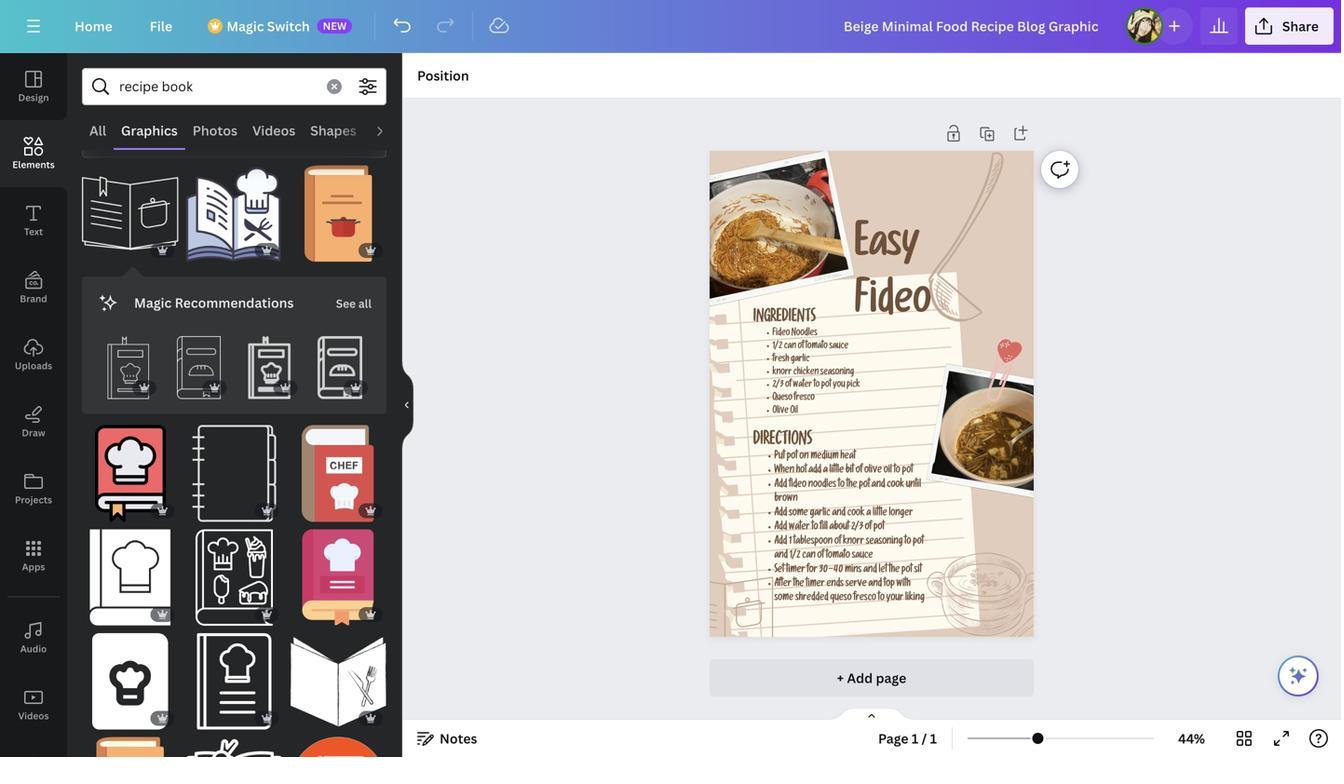 Task type: locate. For each thing, give the bounding box(es) containing it.
0 vertical spatial little
[[830, 466, 844, 477]]

1 horizontal spatial recipe book icon image
[[290, 738, 387, 757]]

noodles
[[809, 480, 837, 491]]

graphics
[[121, 122, 178, 139]]

0 horizontal spatial 2/3
[[773, 381, 784, 391]]

0 horizontal spatial sauce
[[830, 342, 849, 352]]

projects
[[15, 494, 52, 506]]

recipes book ii icon image
[[82, 738, 179, 757]]

magic for magic recommendations
[[134, 294, 172, 312]]

audio down apps
[[20, 643, 47, 655]]

1 vertical spatial knorr
[[843, 537, 864, 548]]

0 vertical spatial videos
[[252, 122, 296, 139]]

0 vertical spatial cook
[[887, 480, 905, 491]]

knorr
[[773, 368, 792, 378], [843, 537, 864, 548]]

0 horizontal spatial magic
[[134, 294, 172, 312]]

the right the after
[[794, 580, 804, 590]]

audio button right shapes
[[364, 113, 416, 148]]

sauce
[[830, 342, 849, 352], [852, 551, 873, 562]]

your
[[887, 594, 904, 604]]

little left longer
[[873, 509, 888, 519]]

0 vertical spatial knorr
[[773, 368, 792, 378]]

0 vertical spatial 2/3
[[773, 381, 784, 391]]

0 vertical spatial recipe book icon image
[[82, 426, 179, 522]]

add
[[775, 480, 787, 491], [775, 509, 787, 519], [775, 523, 787, 533], [775, 537, 787, 548], [847, 669, 873, 687]]

2 horizontal spatial the
[[889, 565, 900, 576]]

0 vertical spatial sauce
[[830, 342, 849, 352]]

can up 'fresh'
[[784, 342, 797, 352]]

0 horizontal spatial fresco
[[794, 394, 815, 404]]

can inside put pot on medium heat when hot add a little bit of olive oil to pot add fideo noodles to the pot and cook until brown add some garlic and cook a little longer add water to fill about 2/3 of pot add 1 tablespoon of knorr seasoning to pot and 1/2 can of tomato sauce set timer for 30-40 mins and let the pot sit after the timer ends serve and top with some shredded queso fresco to your liking
[[803, 551, 816, 562]]

1 vertical spatial audio
[[20, 643, 47, 655]]

1 horizontal spatial videos
[[252, 122, 296, 139]]

olive
[[773, 407, 789, 417]]

garlic inside fideo noodles 1/2 can of tomato sauce fresh garlic knorr chicken seasoning 2/3 of water to pot you pick queso fresco olive oil
[[791, 355, 810, 365]]

little left bit at bottom right
[[830, 466, 844, 477]]

home
[[75, 17, 113, 35]]

2/3
[[773, 381, 784, 391], [851, 523, 864, 533]]

0 horizontal spatial little
[[830, 466, 844, 477]]

pot left you
[[822, 381, 832, 391]]

cook down oil at the bottom right of the page
[[887, 480, 905, 491]]

audio right shapes button
[[372, 122, 409, 139]]

fresco up 'oil'
[[794, 394, 815, 404]]

draw
[[22, 427, 45, 439]]

water inside put pot on medium heat when hot add a little bit of olive oil to pot add fideo noodles to the pot and cook until brown add some garlic and cook a little longer add water to fill about 2/3 of pot add 1 tablespoon of knorr seasoning to pot and 1/2 can of tomato sauce set timer for 30-40 mins and let the pot sit after the timer ends serve and top with some shredded queso fresco to your liking
[[789, 523, 810, 533]]

1 vertical spatial videos button
[[0, 672, 67, 739]]

0 vertical spatial can
[[784, 342, 797, 352]]

1 horizontal spatial can
[[803, 551, 816, 562]]

noodles
[[792, 329, 818, 339]]

recipe book icon image
[[82, 426, 179, 522], [290, 738, 387, 757]]

2 vertical spatial the
[[794, 580, 804, 590]]

0 horizontal spatial seasoning
[[821, 368, 855, 378]]

timer right set
[[786, 565, 805, 576]]

seasoning up let
[[866, 537, 903, 548]]

longer
[[889, 509, 913, 519]]

after
[[775, 580, 792, 590]]

of
[[798, 342, 804, 352], [786, 381, 792, 391], [856, 466, 863, 477], [865, 523, 872, 533], [835, 537, 842, 548], [818, 551, 825, 562]]

pot down olive at the bottom
[[859, 480, 870, 491]]

let
[[879, 565, 888, 576]]

audio button
[[364, 113, 416, 148], [0, 605, 67, 672]]

directions
[[754, 434, 813, 451]]

garlic up fill
[[810, 509, 831, 519]]

1/2 up 'fresh'
[[773, 342, 783, 352]]

1 vertical spatial recipe book icon image
[[290, 738, 387, 757]]

0 vertical spatial fresco
[[794, 394, 815, 404]]

main menu bar
[[0, 0, 1342, 53]]

add inside button
[[847, 669, 873, 687]]

water down chicken
[[793, 381, 812, 391]]

fideo
[[789, 480, 807, 491]]

0 horizontal spatial videos
[[18, 710, 49, 723]]

0 horizontal spatial cook
[[848, 509, 865, 519]]

1 left /
[[912, 730, 919, 748]]

1 horizontal spatial audio button
[[364, 113, 416, 148]]

to down chicken
[[814, 381, 820, 391]]

1 horizontal spatial 1/2
[[790, 551, 801, 562]]

fresco down serve
[[854, 594, 877, 604]]

see all button
[[334, 284, 374, 321]]

timer
[[786, 565, 805, 576], [806, 580, 825, 590]]

2/3 up the queso
[[773, 381, 784, 391]]

0 horizontal spatial 1
[[789, 537, 792, 548]]

0 vertical spatial water
[[793, 381, 812, 391]]

1 vertical spatial magic
[[134, 294, 172, 312]]

pot left 'on'
[[787, 452, 798, 462]]

1 vertical spatial fresco
[[854, 594, 877, 604]]

seasoning up you
[[821, 368, 855, 378]]

to right noodles on the right of page
[[838, 480, 845, 491]]

videos inside "side panel" tab list
[[18, 710, 49, 723]]

switch
[[267, 17, 310, 35]]

home link
[[60, 7, 127, 45]]

magic switch
[[227, 17, 310, 35]]

of down noodles
[[798, 342, 804, 352]]

0 vertical spatial tomato
[[806, 342, 828, 352]]

brand button
[[0, 254, 67, 321]]

seasoning
[[821, 368, 855, 378], [866, 537, 903, 548]]

1 horizontal spatial magic
[[227, 17, 264, 35]]

fideo down the easy
[[855, 285, 932, 327]]

1 vertical spatial little
[[873, 509, 888, 519]]

pot
[[822, 381, 832, 391], [787, 452, 798, 462], [903, 466, 913, 477], [859, 480, 870, 491], [874, 523, 885, 533], [913, 537, 924, 548], [902, 565, 913, 576]]

0 horizontal spatial fideo
[[773, 329, 790, 339]]

1 vertical spatial water
[[789, 523, 810, 533]]

grey line cookbook icon isolated on white background. cooking book icon. recipe book. fork and knife icons. cutlery symbol.  vector illustration image
[[677, 576, 774, 650]]

magic left recommendations
[[134, 294, 172, 312]]

fill
[[820, 523, 828, 533]]

tomato inside put pot on medium heat when hot add a little bit of olive oil to pot add fideo noodles to the pot and cook until brown add some garlic and cook a little longer add water to fill about 2/3 of pot add 1 tablespoon of knorr seasoning to pot and 1/2 can of tomato sauce set timer for 30-40 mins and let the pot sit after the timer ends serve and top with some shredded queso fresco to your liking
[[826, 551, 850, 562]]

1 horizontal spatial audio
[[372, 122, 409, 139]]

1 vertical spatial cook
[[848, 509, 865, 519]]

1 vertical spatial a
[[867, 509, 871, 519]]

1/2 down tablespoon
[[790, 551, 801, 562]]

fideo for fideo
[[855, 285, 932, 327]]

1 horizontal spatial 2/3
[[851, 523, 864, 533]]

1 vertical spatial seasoning
[[866, 537, 903, 548]]

draw button
[[0, 389, 67, 456]]

shapes button
[[303, 113, 364, 148]]

share
[[1283, 17, 1319, 35]]

1 horizontal spatial a
[[867, 509, 871, 519]]

fideo down ingredients
[[773, 329, 790, 339]]

tomato down noodles
[[806, 342, 828, 352]]

tomato up 40 at the bottom right of the page
[[826, 551, 850, 562]]

garlic inside put pot on medium heat when hot add a little bit of olive oil to pot add fideo noodles to the pot and cook until brown add some garlic and cook a little longer add water to fill about 2/3 of pot add 1 tablespoon of knorr seasoning to pot and 1/2 can of tomato sauce set timer for 30-40 mins and let the pot sit after the timer ends serve and top with some shredded queso fresco to your liking
[[810, 509, 831, 519]]

2/3 right about
[[851, 523, 864, 533]]

and
[[872, 480, 886, 491], [832, 509, 846, 519], [775, 551, 788, 562], [864, 565, 877, 576], [869, 580, 882, 590]]

some
[[789, 509, 808, 519], [775, 594, 794, 604]]

can
[[784, 342, 797, 352], [803, 551, 816, 562]]

timer down for
[[806, 580, 825, 590]]

1 inside put pot on medium heat when hot add a little bit of olive oil to pot add fideo noodles to the pot and cook until brown add some garlic and cook a little longer add water to fill about 2/3 of pot add 1 tablespoon of knorr seasoning to pot and 1/2 can of tomato sauce set timer for 30-40 mins and let the pot sit after the timer ends serve and top with some shredded queso fresco to your liking
[[789, 537, 792, 548]]

water up tablespoon
[[789, 523, 810, 533]]

1/2 inside fideo noodles 1/2 can of tomato sauce fresh garlic knorr chicken seasoning 2/3 of water to pot you pick queso fresco olive oil
[[773, 342, 783, 352]]

magic inside main menu bar
[[227, 17, 264, 35]]

1 horizontal spatial the
[[847, 480, 858, 491]]

0 vertical spatial a
[[824, 466, 828, 477]]

videos button
[[245, 113, 303, 148], [0, 672, 67, 739]]

1 vertical spatial 1/2
[[790, 551, 801, 562]]

all
[[89, 122, 106, 139]]

serve
[[846, 580, 867, 590]]

fideo
[[855, 285, 932, 327], [773, 329, 790, 339]]

put pot on medium heat when hot add a little bit of olive oil to pot add fideo noodles to the pot and cook until brown add some garlic and cook a little longer add water to fill about 2/3 of pot add 1 tablespoon of knorr seasoning to pot and 1/2 can of tomato sauce set timer for 30-40 mins and let the pot sit after the timer ends serve and top with some shredded queso fresco to your liking
[[775, 452, 925, 604]]

knorr down about
[[843, 537, 864, 548]]

1 vertical spatial can
[[803, 551, 816, 562]]

a left longer
[[867, 509, 871, 519]]

and left let
[[864, 565, 877, 576]]

pot inside fideo noodles 1/2 can of tomato sauce fresh garlic knorr chicken seasoning 2/3 of water to pot you pick queso fresco olive oil
[[822, 381, 832, 391]]

1 horizontal spatial knorr
[[843, 537, 864, 548]]

1 vertical spatial timer
[[806, 580, 825, 590]]

to
[[814, 381, 820, 391], [894, 466, 901, 477], [838, 480, 845, 491], [812, 523, 819, 533], [905, 537, 912, 548], [878, 594, 885, 604]]

position
[[417, 67, 469, 84]]

1 vertical spatial fideo
[[773, 329, 790, 339]]

when
[[775, 466, 795, 477]]

and up about
[[832, 509, 846, 519]]

1 vertical spatial sauce
[[852, 551, 873, 562]]

water inside fideo noodles 1/2 can of tomato sauce fresh garlic knorr chicken seasoning 2/3 of water to pot you pick queso fresco olive oil
[[793, 381, 812, 391]]

0 horizontal spatial a
[[824, 466, 828, 477]]

1 horizontal spatial sauce
[[852, 551, 873, 562]]

you
[[833, 381, 845, 391]]

of right bit at bottom right
[[856, 466, 863, 477]]

Design title text field
[[829, 7, 1119, 45]]

sauce inside fideo noodles 1/2 can of tomato sauce fresh garlic knorr chicken seasoning 2/3 of water to pot you pick queso fresco olive oil
[[830, 342, 849, 352]]

1 right /
[[930, 730, 937, 748]]

0 horizontal spatial knorr
[[773, 368, 792, 378]]

apps button
[[0, 523, 67, 590]]

some down the after
[[775, 594, 794, 604]]

0 horizontal spatial recipe book icon image
[[82, 426, 179, 522]]

1 vertical spatial videos
[[18, 710, 49, 723]]

garlic up chicken
[[791, 355, 810, 365]]

pot up sit
[[913, 537, 924, 548]]

0 horizontal spatial timer
[[786, 565, 805, 576]]

text
[[24, 225, 43, 238]]

0 vertical spatial videos button
[[245, 113, 303, 148]]

the down bit at bottom right
[[847, 480, 858, 491]]

of up 30-
[[818, 551, 825, 562]]

1 left tablespoon
[[789, 537, 792, 548]]

of right about
[[865, 523, 872, 533]]

1 vertical spatial garlic
[[810, 509, 831, 519]]

fideo noodles 1/2 can of tomato sauce fresh garlic knorr chicken seasoning 2/3 of water to pot you pick queso fresco olive oil
[[773, 329, 860, 417]]

audio
[[372, 122, 409, 139], [20, 643, 47, 655]]

40
[[834, 565, 843, 576]]

a
[[824, 466, 828, 477], [867, 509, 871, 519]]

of down about
[[835, 537, 842, 548]]

+ add page button
[[710, 660, 1034, 697]]

0 vertical spatial fideo
[[855, 285, 932, 327]]

pot left sit
[[902, 565, 913, 576]]

tomato
[[806, 342, 828, 352], [826, 551, 850, 562]]

hot
[[796, 466, 807, 477]]

water
[[793, 381, 812, 391], [789, 523, 810, 533]]

1 vertical spatial 2/3
[[851, 523, 864, 533]]

1 horizontal spatial seasoning
[[866, 537, 903, 548]]

audio button down apps
[[0, 605, 67, 672]]

magic
[[227, 17, 264, 35], [134, 294, 172, 312]]

some down brown
[[789, 509, 808, 519]]

bit
[[846, 466, 854, 477]]

apps
[[22, 561, 45, 573]]

magic left switch
[[227, 17, 264, 35]]

0 vertical spatial audio
[[372, 122, 409, 139]]

44% button
[[1162, 724, 1222, 754]]

medium
[[811, 452, 839, 462]]

notes
[[440, 730, 477, 748]]

can up for
[[803, 551, 816, 562]]

0 horizontal spatial audio
[[20, 643, 47, 655]]

0 vertical spatial seasoning
[[821, 368, 855, 378]]

fresco
[[794, 394, 815, 404], [854, 594, 877, 604]]

olive
[[865, 466, 882, 477]]

1 vertical spatial audio button
[[0, 605, 67, 672]]

put
[[775, 452, 785, 462]]

cook up about
[[848, 509, 865, 519]]

1
[[789, 537, 792, 548], [912, 730, 919, 748], [930, 730, 937, 748]]

top
[[884, 580, 895, 590]]

uploads
[[15, 360, 52, 372]]

set
[[775, 565, 785, 576]]

hide image
[[402, 361, 414, 450]]

0 vertical spatial magic
[[227, 17, 264, 35]]

group
[[82, 154, 179, 262], [186, 154, 283, 262], [290, 154, 387, 262], [97, 325, 160, 399], [167, 325, 231, 399], [238, 325, 301, 399], [309, 325, 372, 399], [82, 414, 179, 522], [186, 414, 283, 522], [290, 414, 387, 522], [82, 518, 179, 626], [186, 518, 283, 626], [290, 518, 387, 626], [82, 622, 179, 730], [186, 622, 283, 730], [290, 622, 387, 730], [82, 726, 179, 757], [186, 726, 283, 757], [290, 726, 387, 757]]

graphics button
[[114, 113, 185, 148]]

1 horizontal spatial cook
[[887, 480, 905, 491]]

0 vertical spatial 1/2
[[773, 342, 783, 352]]

recipe book isolated icon image
[[290, 634, 387, 730]]

knorr down 'fresh'
[[773, 368, 792, 378]]

sauce up mins
[[852, 551, 873, 562]]

the right let
[[889, 565, 900, 576]]

0 horizontal spatial can
[[784, 342, 797, 352]]

0 vertical spatial garlic
[[791, 355, 810, 365]]

0 horizontal spatial 1/2
[[773, 342, 783, 352]]

the
[[847, 480, 858, 491], [889, 565, 900, 576], [794, 580, 804, 590]]

and up set
[[775, 551, 788, 562]]

0 vertical spatial the
[[847, 480, 858, 491]]

photos button
[[185, 113, 245, 148]]

audio inside "side panel" tab list
[[20, 643, 47, 655]]

1 horizontal spatial fresco
[[854, 594, 877, 604]]

a right add
[[824, 466, 828, 477]]

sauce inside put pot on medium heat when hot add a little bit of olive oil to pot add fideo noodles to the pot and cook until brown add some garlic and cook a little longer add water to fill about 2/3 of pot add 1 tablespoon of knorr seasoning to pot and 1/2 can of tomato sauce set timer for 30-40 mins and let the pot sit after the timer ends serve and top with some shredded queso fresco to your liking
[[852, 551, 873, 562]]

knorr inside put pot on medium heat when hot add a little bit of olive oil to pot add fideo noodles to the pot and cook until brown add some garlic and cook a little longer add water to fill about 2/3 of pot add 1 tablespoon of knorr seasoning to pot and 1/2 can of tomato sauce set timer for 30-40 mins and let the pot sit after the timer ends serve and top with some shredded queso fresco to your liking
[[843, 537, 864, 548]]

pot right about
[[874, 523, 885, 533]]

sauce up you
[[830, 342, 849, 352]]

brown
[[775, 494, 798, 505]]

1 vertical spatial some
[[775, 594, 794, 604]]

fideo inside fideo noodles 1/2 can of tomato sauce fresh garlic knorr chicken seasoning 2/3 of water to pot you pick queso fresco olive oil
[[773, 329, 790, 339]]

cook
[[887, 480, 905, 491], [848, 509, 865, 519]]

side panel tab list
[[0, 53, 67, 757]]

1 horizontal spatial fideo
[[855, 285, 932, 327]]

1 vertical spatial tomato
[[826, 551, 850, 562]]

1/2 inside put pot on medium heat when hot add a little bit of olive oil to pot add fideo noodles to the pot and cook until brown add some garlic and cook a little longer add water to fill about 2/3 of pot add 1 tablespoon of knorr seasoning to pot and 1/2 can of tomato sauce set timer for 30-40 mins and let the pot sit after the timer ends serve and top with some shredded queso fresco to your liking
[[790, 551, 801, 562]]



Task type: vqa. For each thing, say whether or not it's contained in the screenshot.
topmost 'seasoning'
yes



Task type: describe. For each thing, give the bounding box(es) containing it.
seasoning inside put pot on medium heat when hot add a little bit of olive oil to pot add fideo noodles to the pot and cook until brown add some garlic and cook a little longer add water to fill about 2/3 of pot add 1 tablespoon of knorr seasoning to pot and 1/2 can of tomato sauce set timer for 30-40 mins and let the pot sit after the timer ends serve and top with some shredded queso fresco to your liking
[[866, 537, 903, 548]]

oil
[[791, 407, 798, 417]]

1 vertical spatial the
[[889, 565, 900, 576]]

2/3 inside put pot on medium heat when hot add a little bit of olive oil to pot add fideo noodles to the pot and cook until brown add some garlic and cook a little longer add water to fill about 2/3 of pot add 1 tablespoon of knorr seasoning to pot and 1/2 can of tomato sauce set timer for 30-40 mins and let the pot sit after the timer ends serve and top with some shredded queso fresco to your liking
[[851, 523, 864, 533]]

tomato inside fideo noodles 1/2 can of tomato sauce fresh garlic knorr chicken seasoning 2/3 of water to pot you pick queso fresco olive oil
[[806, 342, 828, 352]]

recipe book icon image
[[290, 530, 387, 626]]

2 horizontal spatial 1
[[930, 730, 937, 748]]

2/3 inside fideo noodles 1/2 can of tomato sauce fresh garlic knorr chicken seasoning 2/3 of water to pot you pick queso fresco olive oil
[[773, 381, 784, 391]]

page
[[879, 730, 909, 748]]

and left top
[[869, 580, 882, 590]]

notes button
[[410, 724, 485, 754]]

queso
[[831, 594, 852, 604]]

knorr inside fideo noodles 1/2 can of tomato sauce fresh garlic knorr chicken seasoning 2/3 of water to pot you pick queso fresco olive oil
[[773, 368, 792, 378]]

and down olive at the bottom
[[872, 480, 886, 491]]

1 horizontal spatial videos button
[[245, 113, 303, 148]]

shredded
[[796, 594, 829, 604]]

seasoning inside fideo noodles 1/2 can of tomato sauce fresh garlic knorr chicken seasoning 2/3 of water to pot you pick queso fresco olive oil
[[821, 368, 855, 378]]

0 vertical spatial timer
[[786, 565, 805, 576]]

fresh
[[773, 355, 790, 365]]

of up the queso
[[786, 381, 792, 391]]

1 horizontal spatial 1
[[912, 730, 919, 748]]

+
[[837, 669, 844, 687]]

see all
[[336, 296, 372, 311]]

chicken
[[794, 368, 819, 378]]

design
[[18, 91, 49, 104]]

file
[[150, 17, 173, 35]]

liking
[[906, 594, 925, 604]]

soup recipes icon image
[[290, 165, 387, 262]]

shapes
[[310, 122, 357, 139]]

photos
[[193, 122, 238, 139]]

for
[[807, 565, 818, 576]]

1 horizontal spatial timer
[[806, 580, 825, 590]]

30-
[[819, 565, 834, 576]]

0 vertical spatial some
[[789, 509, 808, 519]]

page
[[876, 669, 907, 687]]

ingredients
[[754, 311, 816, 327]]

heat
[[841, 452, 856, 462]]

food recipe book image
[[290, 426, 387, 522]]

elements button
[[0, 120, 67, 187]]

about
[[830, 523, 850, 533]]

oil
[[884, 466, 892, 477]]

fresco inside fideo noodles 1/2 can of tomato sauce fresh garlic knorr chicken seasoning 2/3 of water to pot you pick queso fresco olive oil
[[794, 394, 815, 404]]

pick
[[847, 381, 860, 391]]

0 horizontal spatial videos button
[[0, 672, 67, 739]]

file button
[[135, 7, 187, 45]]

fideo for fideo noodles 1/2 can of tomato sauce fresh garlic knorr chicken seasoning 2/3 of water to pot you pick queso fresco olive oil
[[773, 329, 790, 339]]

cooking book with recipes image
[[186, 165, 283, 262]]

share button
[[1246, 7, 1334, 45]]

fresco inside put pot on medium heat when hot add a little bit of olive oil to pot add fideo noodles to the pot and cook until brown add some garlic and cook a little longer add water to fill about 2/3 of pot add 1 tablespoon of knorr seasoning to pot and 1/2 can of tomato sauce set timer for 30-40 mins and let the pot sit after the timer ends serve and top with some shredded queso fresco to your liking
[[854, 594, 877, 604]]

/
[[922, 730, 927, 748]]

44%
[[1179, 730, 1206, 748]]

brand
[[20, 293, 47, 305]]

0 vertical spatial audio button
[[364, 113, 416, 148]]

to left your
[[878, 594, 885, 604]]

queso
[[773, 394, 793, 404]]

sit
[[915, 565, 922, 576]]

to inside fideo noodles 1/2 can of tomato sauce fresh garlic knorr chicken seasoning 2/3 of water to pot you pick queso fresco olive oil
[[814, 381, 820, 391]]

to down longer
[[905, 537, 912, 548]]

+ add page
[[837, 669, 907, 687]]

canva assistant image
[[1288, 665, 1310, 688]]

design button
[[0, 53, 67, 120]]

on
[[800, 452, 809, 462]]

easy
[[855, 228, 920, 270]]

magic recommendations
[[134, 294, 294, 312]]

text button
[[0, 187, 67, 254]]

all
[[359, 296, 372, 311]]

tablespoon
[[794, 537, 833, 548]]

show pages image
[[827, 707, 917, 722]]

uploads button
[[0, 321, 67, 389]]

Search elements search field
[[119, 69, 316, 104]]

to right oil at the bottom right of the page
[[894, 466, 901, 477]]

to left fill
[[812, 523, 819, 533]]

see
[[336, 296, 356, 311]]

laddle icon image
[[892, 148, 1070, 336]]

mins
[[845, 565, 862, 576]]

projects button
[[0, 456, 67, 523]]

all button
[[82, 113, 114, 148]]

0 horizontal spatial audio button
[[0, 605, 67, 672]]

recommendations
[[175, 294, 294, 312]]

can inside fideo noodles 1/2 can of tomato sauce fresh garlic knorr chicken seasoning 2/3 of water to pot you pick queso fresco olive oil
[[784, 342, 797, 352]]

elements
[[12, 158, 55, 171]]

new
[[323, 19, 347, 33]]

magic for magic switch
[[227, 17, 264, 35]]

pot up until
[[903, 466, 913, 477]]

page 1 / 1
[[879, 730, 937, 748]]

until
[[906, 480, 921, 491]]

with
[[897, 580, 911, 590]]

1 horizontal spatial little
[[873, 509, 888, 519]]

0 horizontal spatial the
[[794, 580, 804, 590]]

add
[[809, 466, 822, 477]]

ends
[[827, 580, 844, 590]]

position button
[[410, 61, 477, 90]]



